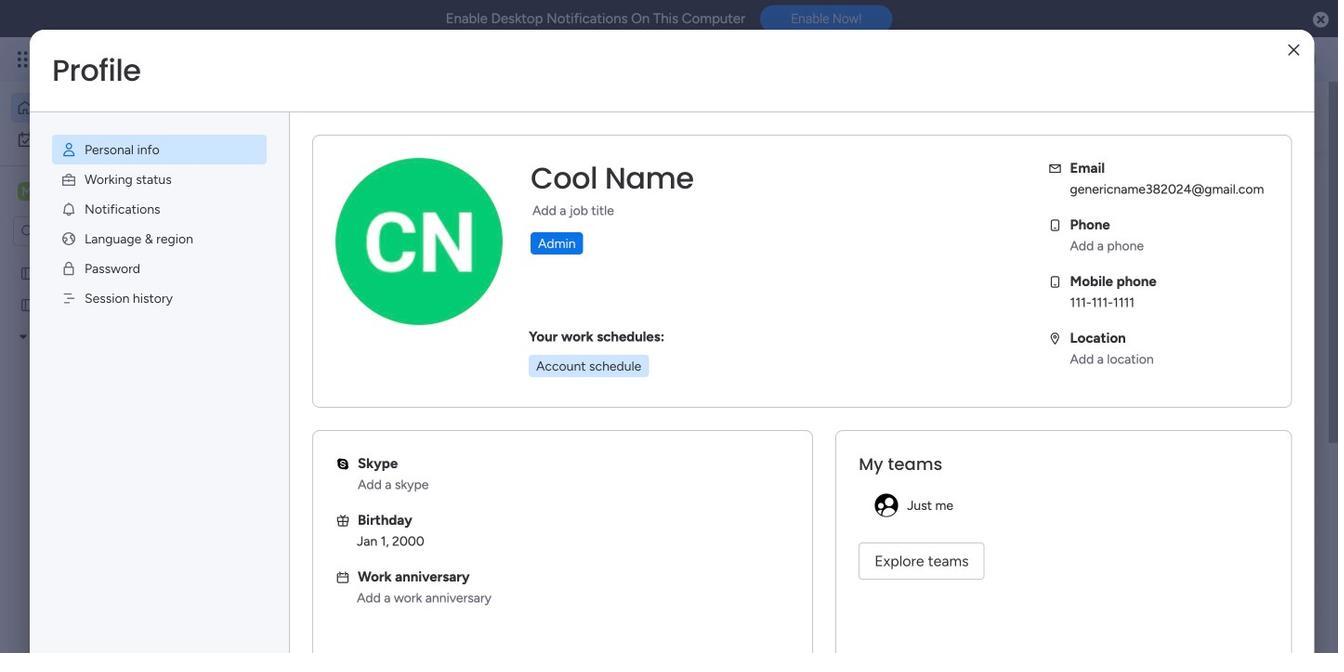 Task type: describe. For each thing, give the bounding box(es) containing it.
templates image image
[[1049, 178, 1294, 306]]

workspace image
[[18, 181, 36, 202]]

help center element
[[1032, 570, 1311, 645]]

v2 user feedback image
[[1047, 106, 1061, 127]]

6 menu item from the top
[[52, 284, 267, 313]]

2 vertical spatial public board image
[[311, 377, 331, 397]]

private board image
[[311, 604, 331, 625]]

getting started element
[[1032, 481, 1311, 556]]

workspace selection element
[[18, 180, 155, 205]]

5 menu item from the top
[[52, 254, 267, 284]]

2 component image from the left
[[655, 406, 672, 423]]

1 component image from the left
[[311, 406, 327, 423]]



Task type: locate. For each thing, give the bounding box(es) containing it.
Search in workspace field
[[39, 221, 155, 242]]

0 horizontal spatial component image
[[311, 406, 327, 423]]

1 menu item from the top
[[52, 135, 267, 165]]

3 menu item from the top
[[52, 194, 267, 224]]

2 menu item from the top
[[52, 165, 267, 194]]

component image
[[311, 634, 327, 650]]

0 vertical spatial public board image
[[20, 265, 37, 283]]

menu item
[[52, 135, 267, 165], [52, 165, 267, 194], [52, 194, 267, 224], [52, 224, 267, 254], [52, 254, 267, 284], [52, 284, 267, 313]]

quick search results list box
[[287, 211, 987, 654]]

v2 bolt switch image
[[1192, 106, 1203, 127]]

close image
[[1289, 43, 1300, 57]]

close recently visited image
[[287, 189, 310, 211]]

cool name image
[[1287, 45, 1317, 74]]

menu menu
[[30, 113, 289, 336]]

select product image
[[17, 50, 35, 69]]

personal info image
[[60, 141, 77, 158]]

1 horizontal spatial component image
[[655, 406, 672, 423]]

caret down image
[[20, 331, 27, 344]]

None field
[[526, 159, 699, 198]]

list box
[[0, 254, 237, 636]]

session history image
[[60, 290, 77, 307]]

component image
[[311, 406, 327, 423], [655, 406, 672, 423]]

hello, private board element
[[0, 353, 237, 384]]

public board image
[[20, 265, 37, 283], [20, 297, 37, 314], [311, 377, 331, 397]]

language & region image
[[60, 231, 77, 247]]

working status image
[[60, 171, 77, 188]]

1 vertical spatial public board image
[[20, 297, 37, 314]]

4 menu item from the top
[[52, 224, 267, 254]]

dapulse close image
[[1314, 11, 1330, 30]]

option
[[11, 93, 226, 123], [11, 125, 226, 154], [0, 257, 237, 261], [859, 491, 1270, 521]]

notifications image
[[60, 201, 77, 218]]

password image
[[60, 260, 77, 277]]

remove from favorites image
[[592, 377, 610, 396]]



Task type: vqa. For each thing, say whether or not it's contained in the screenshot.
field
yes



